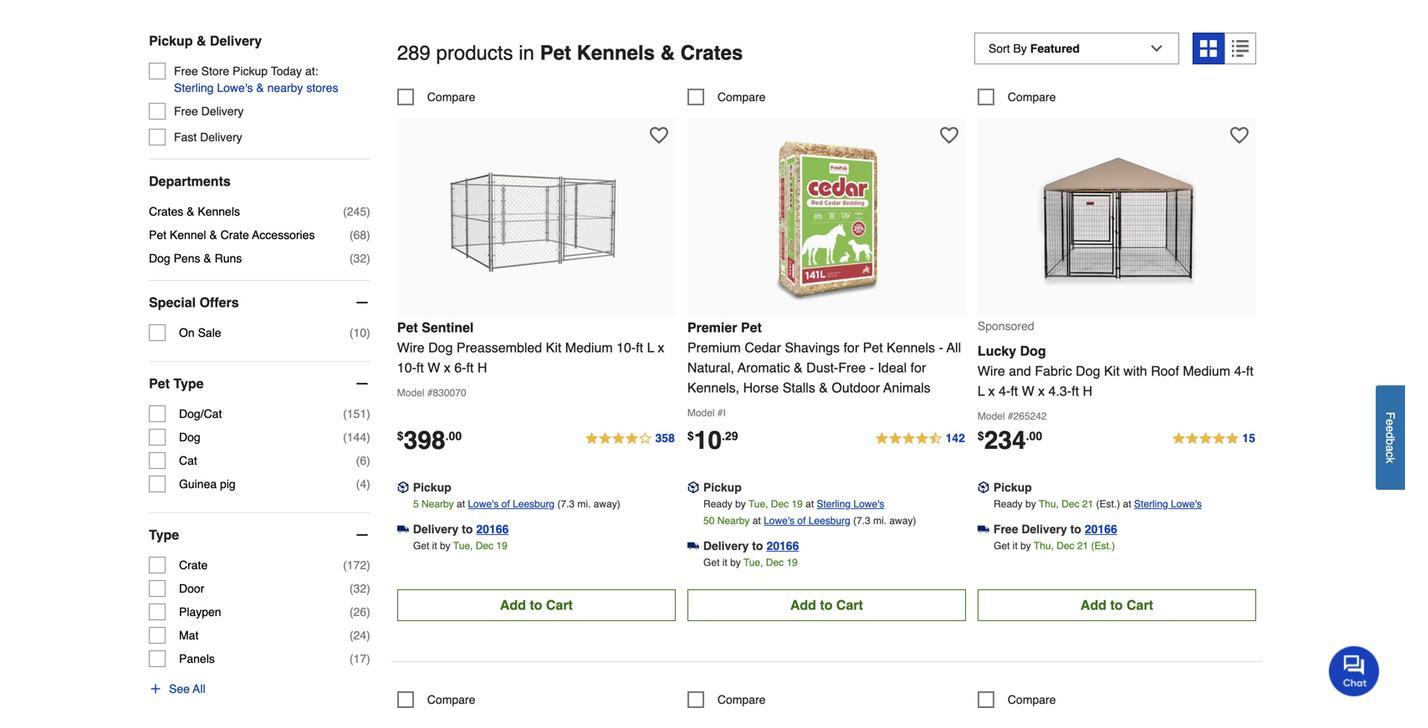 Task type: vqa. For each thing, say whether or not it's contained in the screenshot.
Sterling in the "button"
yes



Task type: locate. For each thing, give the bounding box(es) containing it.
) down '( 245 )'
[[367, 228, 370, 242]]

model up 234
[[978, 411, 1005, 422]]

(
[[343, 205, 347, 218], [350, 228, 354, 242], [350, 252, 354, 265], [350, 326, 354, 340], [343, 408, 347, 421], [343, 431, 347, 444], [356, 454, 360, 468], [356, 478, 360, 491], [343, 559, 347, 572], [350, 582, 354, 596], [350, 606, 354, 619], [350, 629, 354, 643], [350, 653, 354, 666]]

0 horizontal spatial lowe's of leesburg button
[[468, 496, 555, 513]]

0 horizontal spatial $
[[397, 430, 404, 443]]

2 $ from the left
[[688, 430, 694, 443]]

1 horizontal spatial delivery to 20166
[[704, 540, 799, 553]]

1 vertical spatial 4-
[[999, 384, 1011, 399]]

0 vertical spatial 10-
[[617, 340, 636, 356]]

1 ready from the left
[[704, 499, 733, 510]]

1 ) from the top
[[367, 205, 370, 218]]

3 cart from the left
[[1127, 598, 1154, 613]]

$ inside $ 10 .29
[[688, 430, 694, 443]]

2 sterling lowe's button from the left
[[1135, 496, 1202, 513]]

1 add to cart from the left
[[500, 598, 573, 613]]

compare inside 5013918679 element
[[1008, 694, 1056, 707]]

0 horizontal spatial kennels
[[198, 205, 240, 218]]

5 stars image
[[1172, 429, 1257, 449]]

1 vertical spatial wire
[[978, 363, 1006, 379]]

premier pet premium cedar shavings for pet kennels - all natural, aromatic & dust-free - ideal for kennels, horse stalls & outdoor animals
[[688, 320, 961, 396]]

$ inside "$ 234 .00"
[[978, 430, 985, 443]]

away) inside ready by tue, dec 19 at sterling lowe's 50 nearby at lowe's of leesburg (7.3 mi. away)
[[890, 515, 917, 527]]

) down ( 68 )
[[367, 252, 370, 265]]

1 vertical spatial ( 32 )
[[350, 582, 370, 596]]

runs
[[215, 252, 242, 265]]

1 horizontal spatial #
[[718, 407, 723, 419]]

# for 10-
[[427, 387, 433, 399]]

$ right 142
[[978, 430, 985, 443]]

2 horizontal spatial 20166
[[1085, 523, 1118, 536]]

ready up free delivery to 20166
[[994, 499, 1023, 510]]

) for dog pens & runs
[[367, 252, 370, 265]]

) for cat
[[367, 454, 370, 468]]

2 horizontal spatial add to cart button
[[978, 590, 1257, 622]]

heart outline image
[[650, 126, 668, 145], [1231, 126, 1249, 145]]

list view image
[[1232, 40, 1249, 57]]

1 add to cart button from the left
[[397, 590, 676, 622]]

3 add to cart from the left
[[1081, 598, 1154, 613]]

delivery down 5
[[413, 523, 459, 536]]

dust-
[[807, 360, 839, 376]]

1 e from the top
[[1384, 420, 1398, 426]]

1 sterling lowe's button from the left
[[817, 496, 885, 513]]

sterling lowe's & nearby stores
[[174, 81, 338, 95]]

4-
[[1235, 363, 1247, 379], [999, 384, 1011, 399]]

) for dog/cat
[[367, 408, 370, 421]]

pickup up 50
[[704, 481, 742, 494]]

1 vertical spatial tue,
[[453, 540, 473, 552]]

pickup up sterling lowe's & nearby stores
[[233, 64, 268, 78]]

thu, up free delivery to 20166
[[1039, 499, 1059, 510]]

by
[[736, 499, 746, 510], [1026, 499, 1037, 510], [440, 540, 451, 552], [1021, 540, 1032, 552], [731, 557, 741, 569]]

0 horizontal spatial mi.
[[578, 499, 591, 510]]

1 .00 from the left
[[446, 430, 462, 443]]

special offers button
[[149, 281, 370, 325]]

medium inside lucky dog wire and fabric dog kit with roof medium 4-ft l x 4-ft w x 4.3-ft h
[[1183, 363, 1231, 379]]

kit
[[546, 340, 562, 356], [1105, 363, 1120, 379]]

1 horizontal spatial leesburg
[[809, 515, 851, 527]]

wire inside pet sentinel wire dog preassembled kit medium 10-ft l x 10-ft w x 6-ft h
[[397, 340, 425, 356]]

289 products in pet kennels & crates
[[397, 41, 743, 64]]

natural,
[[688, 360, 735, 376]]

model for premium cedar shavings for pet kennels - all natural, aromatic & dust-free - ideal for kennels, horse stalls & outdoor animals
[[688, 407, 715, 419]]

11 ) from the top
[[367, 606, 370, 619]]

) up ( 17 )
[[367, 629, 370, 643]]

0 horizontal spatial leesburg
[[513, 499, 555, 510]]

10
[[354, 326, 367, 340], [694, 426, 722, 455]]

minus image inside the special offers button
[[354, 295, 370, 311]]

free delivery
[[174, 105, 244, 118]]

compare inside '50441820' element
[[718, 694, 766, 707]]

1 horizontal spatial .00
[[1026, 430, 1043, 443]]

by for middle 20166 button
[[731, 557, 741, 569]]

pet
[[540, 41, 571, 64], [149, 228, 167, 242], [397, 320, 418, 335], [741, 320, 762, 335], [863, 340, 883, 356], [149, 376, 170, 392]]

dog up and at right
[[1020, 343, 1046, 359]]

2 add from the left
[[791, 598, 817, 613]]

0 horizontal spatial kit
[[546, 340, 562, 356]]

w down and at right
[[1022, 384, 1035, 399]]

pet sentinel wire dog preassembled kit medium 10-ft l x 10-ft w x 6-ft h image
[[445, 127, 629, 311]]

0 horizontal spatial 10-
[[397, 360, 417, 376]]

0 horizontal spatial medium
[[565, 340, 613, 356]]

$ right 144
[[397, 430, 404, 443]]

19 for pickup icon
[[496, 540, 508, 552]]

0 vertical spatial kit
[[546, 340, 562, 356]]

2 horizontal spatial cart
[[1127, 598, 1154, 613]]

2 ( 32 ) from the top
[[350, 582, 370, 596]]

ft up '830070'
[[466, 360, 474, 376]]

cedar
[[745, 340, 781, 356]]

) up minus image
[[367, 326, 370, 340]]

of inside ready by tue, dec 19 at sterling lowe's 50 nearby at lowe's of leesburg (7.3 mi. away)
[[798, 515, 806, 527]]

free up get it by thu, dec 21 (est.)
[[994, 523, 1019, 536]]

x left premium
[[658, 340, 665, 356]]

8 ) from the top
[[367, 478, 370, 491]]

7 ) from the top
[[367, 454, 370, 468]]

free left store
[[174, 64, 198, 78]]

get it by tue, dec 19
[[413, 540, 508, 552], [704, 557, 798, 569]]

1 32 from the top
[[354, 252, 367, 265]]

0 vertical spatial nearby
[[422, 499, 454, 510]]

minus image
[[354, 295, 370, 311], [354, 527, 370, 544]]

minus image for special offers
[[354, 295, 370, 311]]

# for aromatic
[[718, 407, 723, 419]]

10 down model # i
[[694, 426, 722, 455]]

2 horizontal spatial model
[[978, 411, 1005, 422]]

( for pet kennel & crate accessories
[[350, 228, 354, 242]]

1 horizontal spatial away)
[[890, 515, 917, 527]]

leesburg
[[513, 499, 555, 510], [809, 515, 851, 527]]

sterling lowe's button for thu, dec 21
[[1135, 496, 1202, 513]]

( for door
[[350, 582, 354, 596]]

21 up free delivery to 20166
[[1083, 499, 1094, 510]]

pickup down "$ 234 .00"
[[994, 481, 1032, 494]]

0 vertical spatial of
[[502, 499, 510, 510]]

20166 down ready by tue, dec 19 at sterling lowe's 50 nearby at lowe's of leesburg (7.3 mi. away)
[[767, 540, 799, 553]]

( for cat
[[356, 454, 360, 468]]

delivery to 20166 down 50
[[704, 540, 799, 553]]

truck filled image for ready by
[[978, 524, 990, 536]]

1 vertical spatial kit
[[1105, 363, 1120, 379]]

all right see
[[193, 683, 205, 696]]

crate up door
[[179, 559, 208, 572]]

20166 button down 5 nearby at lowe's of leesburg (7.3 mi. away)
[[476, 521, 509, 538]]

pickup image down actual price $10.29 element
[[688, 482, 699, 494]]

dec inside ready by tue, dec 19 at sterling lowe's 50 nearby at lowe's of leesburg (7.3 mi. away)
[[771, 499, 789, 510]]

3 add from the left
[[1081, 598, 1107, 613]]

20166 button
[[476, 521, 509, 538], [1085, 521, 1118, 538], [767, 538, 799, 555]]

1 horizontal spatial it
[[723, 557, 728, 569]]

model left i
[[688, 407, 715, 419]]

1 vertical spatial for
[[911, 360, 926, 376]]

add to cart for 2nd add to cart button
[[791, 598, 863, 613]]

heart outline image
[[940, 126, 959, 145]]

10 ) from the top
[[367, 582, 370, 596]]

( for playpen
[[350, 606, 354, 619]]

24
[[354, 629, 367, 643]]

- left lucky
[[939, 340, 944, 356]]

1 minus image from the top
[[354, 295, 370, 311]]

animals
[[884, 380, 931, 396]]

ready by thu, dec 21 (est.) at sterling lowe's
[[994, 499, 1202, 510]]

) down the ( 24 ) on the left
[[367, 653, 370, 666]]

32 for door
[[354, 582, 367, 596]]

2 pickup image from the left
[[978, 482, 990, 494]]

) for playpen
[[367, 606, 370, 619]]

pickup for pickup image related to free
[[994, 481, 1032, 494]]

get for 5 nearby
[[413, 540, 430, 552]]

nearby inside ready by tue, dec 19 at sterling lowe's 50 nearby at lowe's of leesburg (7.3 mi. away)
[[718, 515, 750, 527]]

add to cart for first add to cart button from the right
[[1081, 598, 1154, 613]]

) for panels
[[367, 653, 370, 666]]

.29
[[722, 430, 738, 443]]

crates
[[681, 41, 743, 64], [149, 205, 183, 218]]

1 horizontal spatial mi.
[[874, 515, 887, 527]]

4 stars image
[[584, 429, 676, 449]]

1 horizontal spatial h
[[1083, 384, 1093, 399]]

) for dog
[[367, 431, 370, 444]]

lowe's down "142" button
[[854, 499, 885, 510]]

1 cart from the left
[[546, 598, 573, 613]]

20166 down 5 nearby at lowe's of leesburg (7.3 mi. away)
[[476, 523, 509, 536]]

lucky dog wire and fabric dog kit with roof medium 4-ft l x 4-ft w x 4.3-ft h
[[978, 343, 1254, 399]]

0 horizontal spatial -
[[870, 360, 874, 376]]

2 vertical spatial 19
[[787, 557, 798, 569]]

cart for first add to cart button from the left
[[546, 598, 573, 613]]

wire inside lucky dog wire and fabric dog kit with roof medium 4-ft l x 4-ft w x 4.3-ft h
[[978, 363, 1006, 379]]

w
[[428, 360, 440, 376], [1022, 384, 1035, 399]]

172
[[347, 559, 367, 572]]

1 vertical spatial medium
[[1183, 363, 1231, 379]]

1 pickup image from the left
[[688, 482, 699, 494]]

h right 6-
[[478, 360, 487, 376]]

( 10 )
[[350, 326, 370, 340]]

medium inside pet sentinel wire dog preassembled kit medium 10-ft l x 10-ft w x 6-ft h
[[565, 340, 613, 356]]

wire for l
[[978, 363, 1006, 379]]

compare inside '50441822' element
[[427, 694, 476, 707]]

model left '830070'
[[397, 387, 425, 399]]

get it by tue, dec 19 down 50
[[704, 557, 798, 569]]

pickup image for delivery
[[688, 482, 699, 494]]

20166 down ready by thu, dec 21 (est.) at sterling lowe's
[[1085, 523, 1118, 536]]

$ 398 .00
[[397, 426, 462, 455]]

1 vertical spatial (7.3
[[854, 515, 871, 527]]

21
[[1083, 499, 1094, 510], [1078, 540, 1089, 552]]

1 vertical spatial nearby
[[718, 515, 750, 527]]

dog down sentinel
[[429, 340, 453, 356]]

3 ) from the top
[[367, 252, 370, 265]]

0 horizontal spatial get
[[413, 540, 430, 552]]

1 horizontal spatial $
[[688, 430, 694, 443]]

2 horizontal spatial $
[[978, 430, 985, 443]]

pet inside pet sentinel wire dog preassembled kit medium 10-ft l x 10-ft w x 6-ft h
[[397, 320, 418, 335]]

26
[[354, 606, 367, 619]]

0 horizontal spatial delivery to 20166
[[413, 523, 509, 536]]

(7.3
[[558, 499, 575, 510], [854, 515, 871, 527]]

$ 10 .29
[[688, 426, 738, 455]]

10 up minus image
[[354, 326, 367, 340]]

1 vertical spatial minus image
[[354, 527, 370, 544]]

0 vertical spatial wire
[[397, 340, 425, 356]]

kennels inside the premier pet premium cedar shavings for pet kennels - all natural, aromatic & dust-free - ideal for kennels, horse stalls & outdoor animals
[[887, 340, 935, 356]]

get it by tue, dec 19 down 5
[[413, 540, 508, 552]]

$ right 358 on the bottom left
[[688, 430, 694, 443]]

compare inside 50006484 element
[[718, 90, 766, 104]]

nearby right 5
[[422, 499, 454, 510]]

0 vertical spatial -
[[939, 340, 944, 356]]

2 minus image from the top
[[354, 527, 370, 544]]

32 for dog pens & runs
[[354, 252, 367, 265]]

minus image up ( 172 )
[[354, 527, 370, 544]]

plus image
[[149, 683, 162, 696]]

) up ( 144 )
[[367, 408, 370, 421]]

ft down fabric
[[1072, 384, 1079, 399]]

ready up 50
[[704, 499, 733, 510]]

245
[[347, 205, 367, 218]]

$ inside $ 398 .00
[[397, 430, 404, 443]]

1 horizontal spatial of
[[798, 515, 806, 527]]

ready inside ready by tue, dec 19 at sterling lowe's 50 nearby at lowe's of leesburg (7.3 mi. away)
[[704, 499, 733, 510]]

) for mat
[[367, 629, 370, 643]]

free inside the premier pet premium cedar shavings for pet kennels - all natural, aromatic & dust-free - ideal for kennels, horse stalls & outdoor animals
[[839, 360, 866, 376]]

all
[[947, 340, 961, 356], [193, 683, 205, 696]]

.00
[[446, 430, 462, 443], [1026, 430, 1043, 443]]

lowe's right 50
[[764, 515, 795, 527]]

get down free delivery to 20166
[[994, 540, 1010, 552]]

l inside pet sentinel wire dog preassembled kit medium 10-ft l x 10-ft w x 6-ft h
[[647, 340, 654, 356]]

4- down and at right
[[999, 384, 1011, 399]]

0 vertical spatial crates
[[681, 41, 743, 64]]

for up animals
[[911, 360, 926, 376]]

away)
[[594, 499, 621, 510], [890, 515, 917, 527]]

1 vertical spatial get it by tue, dec 19
[[704, 557, 798, 569]]

2 cart from the left
[[837, 598, 863, 613]]

( for dog/cat
[[343, 408, 347, 421]]

0 horizontal spatial h
[[478, 360, 487, 376]]

1 vertical spatial 10
[[694, 426, 722, 455]]

add to cart for first add to cart button from the left
[[500, 598, 573, 613]]

l left premium
[[647, 340, 654, 356]]

5 ) from the top
[[367, 408, 370, 421]]

) for crates & kennels
[[367, 205, 370, 218]]

all inside the premier pet premium cedar shavings for pet kennels - all natural, aromatic & dust-free - ideal for kennels, horse stalls & outdoor animals
[[947, 340, 961, 356]]

it for ready by
[[1013, 540, 1018, 552]]

0 horizontal spatial 20166 button
[[476, 521, 509, 538]]

0 vertical spatial away)
[[594, 499, 621, 510]]

compare inside 50441818 "element"
[[427, 90, 476, 104]]

12 ) from the top
[[367, 629, 370, 643]]

1 horizontal spatial lowe's of leesburg button
[[764, 513, 851, 530]]

.00 for 234
[[1026, 430, 1043, 443]]

sale
[[198, 326, 221, 340]]

e up b
[[1384, 426, 1398, 433]]

kennels,
[[688, 380, 740, 396]]

19 for pickup image corresponding to delivery
[[787, 557, 798, 569]]

1 horizontal spatial heart outline image
[[1231, 126, 1249, 145]]

lowe's of leesburg button
[[468, 496, 555, 513], [764, 513, 851, 530]]

1 horizontal spatial all
[[947, 340, 961, 356]]

delivery down free delivery
[[200, 131, 242, 144]]

compare
[[427, 90, 476, 104], [718, 90, 766, 104], [1008, 90, 1056, 104], [427, 694, 476, 707], [718, 694, 766, 707], [1008, 694, 1056, 707]]

2 horizontal spatial add to cart
[[1081, 598, 1154, 613]]

get down 50
[[704, 557, 720, 569]]

13 ) from the top
[[367, 653, 370, 666]]

kennels
[[577, 41, 655, 64], [198, 205, 240, 218], [887, 340, 935, 356]]

type up door
[[149, 528, 179, 543]]

0 vertical spatial crate
[[221, 228, 249, 242]]

guinea
[[179, 478, 217, 491]]

( for crates & kennels
[[343, 205, 347, 218]]

free for free store pickup today at:
[[174, 64, 198, 78]]

2 .00 from the left
[[1026, 430, 1043, 443]]

0 horizontal spatial l
[[647, 340, 654, 356]]

crates up kennel
[[149, 205, 183, 218]]

1 $ from the left
[[397, 430, 404, 443]]

truck filled image
[[397, 524, 409, 536], [978, 524, 990, 536], [688, 541, 699, 552]]

2 32 from the top
[[354, 582, 367, 596]]

sterling inside ready by tue, dec 19 at sterling lowe's 50 nearby at lowe's of leesburg (7.3 mi. away)
[[817, 499, 851, 510]]

0 vertical spatial 10
[[354, 326, 367, 340]]

lowe's inside button
[[217, 81, 253, 95]]

10 for $ 10 .29
[[694, 426, 722, 455]]

.00 inside "$ 234 .00"
[[1026, 430, 1043, 443]]

.00 down 265242
[[1026, 430, 1043, 443]]

add for first add to cart button from the left
[[500, 598, 526, 613]]

2 ) from the top
[[367, 228, 370, 242]]

50441818 element
[[397, 89, 476, 105]]

3 $ from the left
[[978, 430, 985, 443]]

) up 4
[[367, 454, 370, 468]]

dog/cat
[[179, 408, 222, 421]]

( for panels
[[350, 653, 354, 666]]

32 down ( 68 )
[[354, 252, 367, 265]]

thu, down free delivery to 20166
[[1034, 540, 1054, 552]]

4 ) from the top
[[367, 326, 370, 340]]

21 down free delivery to 20166
[[1078, 540, 1089, 552]]

.00 down '830070'
[[446, 430, 462, 443]]

32 up 26
[[354, 582, 367, 596]]

3 add to cart button from the left
[[978, 590, 1257, 622]]

0 horizontal spatial truck filled image
[[397, 524, 409, 536]]

pens
[[174, 252, 200, 265]]

4- up '15'
[[1235, 363, 1247, 379]]

6 ) from the top
[[367, 431, 370, 444]]

i
[[723, 407, 726, 419]]

0 horizontal spatial 10
[[354, 326, 367, 340]]

guinea pig
[[179, 478, 236, 491]]

free
[[174, 64, 198, 78], [174, 105, 198, 118], [839, 360, 866, 376], [994, 523, 1019, 536]]

dog left pens
[[149, 252, 170, 265]]

( 32 ) down ( 68 )
[[350, 252, 370, 265]]

lowe's down free store pickup today at:
[[217, 81, 253, 95]]

#
[[427, 387, 433, 399], [718, 407, 723, 419], [1008, 411, 1014, 422]]

1 add from the left
[[500, 598, 526, 613]]

l
[[647, 340, 654, 356], [978, 384, 985, 399]]

)
[[367, 205, 370, 218], [367, 228, 370, 242], [367, 252, 370, 265], [367, 326, 370, 340], [367, 408, 370, 421], [367, 431, 370, 444], [367, 454, 370, 468], [367, 478, 370, 491], [367, 559, 370, 572], [367, 582, 370, 596], [367, 606, 370, 619], [367, 629, 370, 643], [367, 653, 370, 666]]

crate
[[221, 228, 249, 242], [179, 559, 208, 572]]

1 vertical spatial 19
[[496, 540, 508, 552]]

minus image up ( 10 )
[[354, 295, 370, 311]]

( 32 ) for door
[[350, 582, 370, 596]]

0 vertical spatial h
[[478, 360, 487, 376]]

2 vertical spatial tue,
[[744, 557, 763, 569]]

9 ) from the top
[[367, 559, 370, 572]]

0 horizontal spatial 20166
[[476, 523, 509, 536]]

1 vertical spatial w
[[1022, 384, 1035, 399]]

pickup image
[[688, 482, 699, 494], [978, 482, 990, 494]]

cart for 2nd add to cart button
[[837, 598, 863, 613]]

delivery up fast delivery
[[201, 105, 244, 118]]

0 horizontal spatial it
[[432, 540, 437, 552]]

mi.
[[578, 499, 591, 510], [874, 515, 887, 527]]

2 horizontal spatial add
[[1081, 598, 1107, 613]]

pickup image
[[397, 482, 409, 494]]

all inside button
[[193, 683, 205, 696]]

cat
[[179, 454, 197, 468]]

compare for '50441822' element
[[427, 694, 476, 707]]

2 add to cart from the left
[[791, 598, 863, 613]]

( 24 )
[[350, 629, 370, 643]]

# up .29
[[718, 407, 723, 419]]

delivery to 20166 down 5
[[413, 523, 509, 536]]

20166 button down ready by tue, dec 19 at sterling lowe's 50 nearby at lowe's of leesburg (7.3 mi. away)
[[767, 538, 799, 555]]

tue, for pickup image corresponding to delivery
[[744, 557, 763, 569]]

add to cart
[[500, 598, 573, 613], [791, 598, 863, 613], [1081, 598, 1154, 613]]

to
[[462, 523, 473, 536], [1071, 523, 1082, 536], [752, 540, 763, 553], [530, 598, 543, 613], [820, 598, 833, 613], [1111, 598, 1123, 613]]

chat invite button image
[[1330, 646, 1381, 697]]

see all
[[169, 683, 205, 696]]

1 horizontal spatial cart
[[837, 598, 863, 613]]

crate up the runs
[[221, 228, 249, 242]]

1 vertical spatial of
[[798, 515, 806, 527]]

20166 button down ready by thu, dec 21 (est.) at sterling lowe's
[[1085, 521, 1118, 538]]

get
[[413, 540, 430, 552], [994, 540, 1010, 552], [704, 557, 720, 569]]

type up dog/cat
[[173, 376, 204, 392]]

l up model # 265242 at the right
[[978, 384, 985, 399]]

( 17 )
[[350, 653, 370, 666]]

) up 6
[[367, 431, 370, 444]]

e
[[1384, 420, 1398, 426], [1384, 426, 1398, 433]]

&
[[197, 33, 206, 49], [661, 41, 675, 64], [256, 81, 264, 95], [187, 205, 195, 218], [209, 228, 217, 242], [204, 252, 211, 265], [794, 360, 803, 376], [819, 380, 828, 396]]

2 ready from the left
[[994, 499, 1023, 510]]

15 button
[[1172, 429, 1257, 449]]

) up ( 26 )
[[367, 559, 370, 572]]

1 horizontal spatial model
[[688, 407, 715, 419]]

fabric
[[1035, 363, 1073, 379]]

) up ( 68 )
[[367, 205, 370, 218]]

lowe's down the 5 stars image
[[1171, 499, 1202, 510]]

wire down lucky
[[978, 363, 1006, 379]]

dec for pickup icon
[[476, 540, 494, 552]]

h
[[478, 360, 487, 376], [1083, 384, 1093, 399]]

departments element
[[149, 173, 370, 190]]

0 horizontal spatial ready
[[704, 499, 733, 510]]

cart
[[546, 598, 573, 613], [837, 598, 863, 613], [1127, 598, 1154, 613]]

by for 20166 button related to lowe's of leesburg
[[440, 540, 451, 552]]

1 vertical spatial 32
[[354, 582, 367, 596]]

0 horizontal spatial w
[[428, 360, 440, 376]]

0 horizontal spatial nearby
[[422, 499, 454, 510]]

pickup image down 234
[[978, 482, 990, 494]]

2 horizontal spatial it
[[1013, 540, 1018, 552]]

f e e d b a c k
[[1384, 412, 1398, 464]]

) up 26
[[367, 582, 370, 596]]

mi. inside ready by tue, dec 19 at sterling lowe's 50 nearby at lowe's of leesburg (7.3 mi. away)
[[874, 515, 887, 527]]

1 vertical spatial delivery to 20166
[[704, 540, 799, 553]]

(est.) down ready by thu, dec 21 (est.) at sterling lowe's
[[1092, 540, 1116, 552]]

) down 6
[[367, 478, 370, 491]]

5013918691 element
[[978, 89, 1056, 105]]

1 horizontal spatial l
[[978, 384, 985, 399]]

h right 4.3-
[[1083, 384, 1093, 399]]

compare inside 5013918691 element
[[1008, 90, 1056, 104]]

fast
[[174, 131, 197, 144]]

1 horizontal spatial 10-
[[617, 340, 636, 356]]

0 horizontal spatial add
[[500, 598, 526, 613]]

1 horizontal spatial kit
[[1105, 363, 1120, 379]]

0 vertical spatial 32
[[354, 252, 367, 265]]

) for on sale
[[367, 326, 370, 340]]

w inside pet sentinel wire dog preassembled kit medium 10-ft l x 10-ft w x 6-ft h
[[428, 360, 440, 376]]

0 horizontal spatial pickup image
[[688, 482, 699, 494]]

( for crate
[[343, 559, 347, 572]]

0 vertical spatial 4-
[[1235, 363, 1247, 379]]

minus image for type
[[354, 527, 370, 544]]

it
[[432, 540, 437, 552], [1013, 540, 1018, 552], [723, 557, 728, 569]]

a
[[1384, 446, 1398, 452]]

1 ( 32 ) from the top
[[350, 252, 370, 265]]

1 horizontal spatial ready
[[994, 499, 1023, 510]]

1 horizontal spatial get it by tue, dec 19
[[704, 557, 798, 569]]

premier pet premium cedar shavings for pet kennels - all natural, aromatic & dust-free - ideal for kennels, horse stalls & outdoor animals image
[[735, 127, 919, 311]]

1 horizontal spatial wire
[[978, 363, 1006, 379]]

1 vertical spatial crate
[[179, 559, 208, 572]]

& inside button
[[256, 81, 264, 95]]

tue, for pickup icon
[[453, 540, 473, 552]]

get down 5
[[413, 540, 430, 552]]

free up outdoor at the right bottom of the page
[[839, 360, 866, 376]]

compare for 5013918679 element
[[1008, 694, 1056, 707]]

minus image inside type button
[[354, 527, 370, 544]]

0 horizontal spatial add to cart
[[500, 598, 573, 613]]

for right shavings
[[844, 340, 860, 356]]

f
[[1384, 412, 1398, 420]]

horse
[[743, 380, 779, 396]]

1 horizontal spatial sterling
[[817, 499, 851, 510]]

h inside lucky dog wire and fabric dog kit with roof medium 4-ft l x 4-ft w x 4.3-ft h
[[1083, 384, 1093, 399]]

1 horizontal spatial pickup image
[[978, 482, 990, 494]]

.00 inside $ 398 .00
[[446, 430, 462, 443]]

pet kennel & crate accessories
[[149, 228, 315, 242]]

830070
[[433, 387, 467, 399]]

6-
[[455, 360, 466, 376]]

type button
[[149, 514, 370, 557]]

compare for 50441818 "element"
[[427, 90, 476, 104]]



Task type: describe. For each thing, give the bounding box(es) containing it.
0 vertical spatial 21
[[1083, 499, 1094, 510]]

premium
[[688, 340, 741, 356]]

minus image
[[354, 376, 370, 392]]

1 horizontal spatial -
[[939, 340, 944, 356]]

$ 234 .00
[[978, 426, 1043, 455]]

4.3-
[[1049, 384, 1072, 399]]

1 vertical spatial 10-
[[397, 360, 417, 376]]

get it by thu, dec 21 (est.)
[[994, 540, 1116, 552]]

ft up '15'
[[1247, 363, 1254, 379]]

( 68 )
[[350, 228, 370, 242]]

delivery down 50
[[704, 540, 749, 553]]

model # i
[[688, 407, 726, 419]]

( 26 )
[[350, 606, 370, 619]]

kit inside lucky dog wire and fabric dog kit with roof medium 4-ft l x 4-ft w x 4.3-ft h
[[1105, 363, 1120, 379]]

1 horizontal spatial truck filled image
[[688, 541, 699, 552]]

0 horizontal spatial (7.3
[[558, 499, 575, 510]]

289
[[397, 41, 431, 64]]

pickup up free delivery
[[149, 33, 193, 49]]

) for guinea pig
[[367, 478, 370, 491]]

crates & kennels
[[149, 205, 240, 218]]

model # 830070
[[397, 387, 467, 399]]

wire for ft
[[397, 340, 425, 356]]

l inside lucky dog wire and fabric dog kit with roof medium 4-ft l x 4-ft w x 4.3-ft h
[[978, 384, 985, 399]]

cart for first add to cart button from the right
[[1127, 598, 1154, 613]]

lucky
[[978, 343, 1017, 359]]

dog pens & runs
[[149, 252, 242, 265]]

ready for ready by thu, dec 21 (est.) at sterling lowe's
[[994, 499, 1023, 510]]

compare for 5013918691 element
[[1008, 90, 1056, 104]]

sentinel
[[422, 320, 474, 335]]

sponsored
[[978, 320, 1035, 333]]

kit inside pet sentinel wire dog preassembled kit medium 10-ft l x 10-ft w x 6-ft h
[[546, 340, 562, 356]]

68
[[354, 228, 367, 242]]

pickup & delivery
[[149, 33, 262, 49]]

ft left premium
[[636, 340, 644, 356]]

tue, inside ready by tue, dec 19 at sterling lowe's 50 nearby at lowe's of leesburg (7.3 mi. away)
[[749, 499, 768, 510]]

lowe's right 5
[[468, 499, 499, 510]]

0 vertical spatial thu,
[[1039, 499, 1059, 510]]

today
[[271, 64, 302, 78]]

pig
[[220, 478, 236, 491]]

delivery to 20166 for pickup icon
[[413, 523, 509, 536]]

1 vertical spatial thu,
[[1034, 540, 1054, 552]]

b
[[1384, 439, 1398, 446]]

model for wire dog preassembled kit medium 10-ft l x 10-ft w x 6-ft h
[[397, 387, 425, 399]]

ready by tue, dec 19 at sterling lowe's 50 nearby at lowe's of leesburg (7.3 mi. away)
[[704, 499, 917, 527]]

) for door
[[367, 582, 370, 596]]

( 245 )
[[343, 205, 370, 218]]

sterling lowe's & nearby stores button
[[174, 80, 338, 96]]

free for free delivery
[[174, 105, 198, 118]]

( 32 ) for dog pens & runs
[[350, 252, 370, 265]]

$ for 10
[[688, 430, 694, 443]]

premier
[[688, 320, 738, 335]]

shavings
[[785, 340, 840, 356]]

( 4 )
[[356, 478, 370, 491]]

( 144 )
[[343, 431, 370, 444]]

in
[[519, 41, 535, 64]]

f e e d b a c k button
[[1376, 386, 1406, 490]]

( for guinea pig
[[356, 478, 360, 491]]

0 horizontal spatial 4-
[[999, 384, 1011, 399]]

see all button
[[149, 681, 205, 698]]

265242
[[1014, 411, 1047, 422]]

1 horizontal spatial get
[[704, 557, 720, 569]]

0 vertical spatial for
[[844, 340, 860, 356]]

398
[[404, 426, 446, 455]]

pickup image for free
[[978, 482, 990, 494]]

20166 button for lowe's of leesburg
[[476, 521, 509, 538]]

20166 button for sterling lowe's
[[1085, 521, 1118, 538]]

x up model # 265242 at the right
[[989, 384, 995, 399]]

stalls
[[783, 380, 816, 396]]

by inside ready by tue, dec 19 at sterling lowe's 50 nearby at lowe's of leesburg (7.3 mi. away)
[[736, 499, 746, 510]]

1 horizontal spatial 20166 button
[[767, 538, 799, 555]]

delivery up get it by thu, dec 21 (est.)
[[1022, 523, 1068, 536]]

358 button
[[584, 429, 676, 449]]

lowe's of leesburg button for at
[[764, 513, 851, 530]]

(7.3 inside ready by tue, dec 19 at sterling lowe's 50 nearby at lowe's of leesburg (7.3 mi. away)
[[854, 515, 871, 527]]

1 horizontal spatial kennels
[[577, 41, 655, 64]]

door
[[179, 582, 204, 596]]

departments
[[149, 174, 231, 189]]

ft up model # 830070
[[417, 360, 424, 376]]

2 heart outline image from the left
[[1231, 126, 1249, 145]]

stores
[[306, 81, 338, 95]]

) for crate
[[367, 559, 370, 572]]

panels
[[179, 653, 215, 666]]

ft down and at right
[[1011, 384, 1018, 399]]

pet type button
[[149, 362, 370, 406]]

2 horizontal spatial sterling
[[1135, 499, 1169, 510]]

6
[[360, 454, 367, 468]]

it for 5 nearby
[[432, 540, 437, 552]]

151
[[347, 408, 367, 421]]

ideal
[[878, 360, 907, 376]]

on
[[179, 326, 195, 340]]

nearby
[[267, 81, 303, 95]]

free delivery to 20166
[[994, 523, 1118, 536]]

dec for pickup image related to free
[[1057, 540, 1075, 552]]

20166 for pickup icon
[[476, 523, 509, 536]]

delivery up free store pickup today at:
[[210, 33, 262, 49]]

h inside pet sentinel wire dog preassembled kit medium 10-ft l x 10-ft w x 6-ft h
[[478, 360, 487, 376]]

ready for ready by tue, dec 19 at sterling lowe's 50 nearby at lowe's of leesburg (7.3 mi. away)
[[704, 499, 733, 510]]

$ for 234
[[978, 430, 985, 443]]

aromatic
[[738, 360, 790, 376]]

1 horizontal spatial crates
[[681, 41, 743, 64]]

dog right fabric
[[1076, 363, 1101, 379]]

by for 20166 button related to sterling lowe's
[[1021, 540, 1032, 552]]

lowe's of leesburg button for pickup
[[468, 496, 555, 513]]

0 vertical spatial (est.)
[[1097, 499, 1121, 510]]

x left 4.3-
[[1039, 384, 1045, 399]]

pickup for pickup icon
[[413, 481, 452, 494]]

delivery to 20166 for pickup image corresponding to delivery
[[704, 540, 799, 553]]

type inside button
[[173, 376, 204, 392]]

50441820 element
[[688, 692, 766, 709]]

model # 265242
[[978, 411, 1047, 422]]

grid view image
[[1201, 40, 1217, 57]]

compare for 50006484 element
[[718, 90, 766, 104]]

get for ready by
[[994, 540, 1010, 552]]

add for first add to cart button from the right
[[1081, 598, 1107, 613]]

358
[[656, 432, 675, 445]]

1 vertical spatial 21
[[1078, 540, 1089, 552]]

kennel
[[170, 228, 206, 242]]

50006484 element
[[688, 89, 766, 105]]

.00 for 398
[[446, 430, 462, 443]]

15
[[1243, 432, 1256, 445]]

2 add to cart button from the left
[[688, 590, 966, 622]]

pet type
[[149, 376, 204, 392]]

) for pet kennel & crate accessories
[[367, 228, 370, 242]]

w inside lucky dog wire and fabric dog kit with roof medium 4-ft l x 4-ft w x 4.3-ft h
[[1022, 384, 1035, 399]]

pickup for pickup image corresponding to delivery
[[704, 481, 742, 494]]

dec for pickup image corresponding to delivery
[[766, 557, 784, 569]]

( for dog pens & runs
[[350, 252, 354, 265]]

dog up cat
[[179, 431, 201, 444]]

( 151 )
[[343, 408, 370, 421]]

actual price $10.29 element
[[688, 426, 738, 455]]

lucky dog wire and fabric dog kit with roof medium 4-ft l x 4-ft w x 4.3-ft h image
[[1025, 127, 1209, 311]]

pet inside button
[[149, 376, 170, 392]]

free store pickup today at:
[[174, 64, 318, 78]]

50441822 element
[[397, 692, 476, 709]]

offers
[[200, 295, 239, 310]]

x left 6-
[[444, 360, 451, 376]]

sterling lowe's button for tue, dec 19
[[817, 496, 885, 513]]

products
[[436, 41, 513, 64]]

add for 2nd add to cart button
[[791, 598, 817, 613]]

playpen
[[179, 606, 221, 619]]

0 horizontal spatial crates
[[149, 205, 183, 218]]

free for free delivery to 20166
[[994, 523, 1019, 536]]

leesburg inside ready by tue, dec 19 at sterling lowe's 50 nearby at lowe's of leesburg (7.3 mi. away)
[[809, 515, 851, 527]]

0 vertical spatial leesburg
[[513, 499, 555, 510]]

19 inside ready by tue, dec 19 at sterling lowe's 50 nearby at lowe's of leesburg (7.3 mi. away)
[[792, 499, 803, 510]]

store
[[201, 64, 229, 78]]

k
[[1384, 458, 1398, 464]]

234
[[985, 426, 1026, 455]]

0 horizontal spatial of
[[502, 499, 510, 510]]

( 172 )
[[343, 559, 370, 572]]

outdoor
[[832, 380, 880, 396]]

truck filled image for 5 nearby
[[397, 524, 409, 536]]

1 horizontal spatial crate
[[221, 228, 249, 242]]

$ for 398
[[397, 430, 404, 443]]

1 vertical spatial (est.)
[[1092, 540, 1116, 552]]

1 heart outline image from the left
[[650, 126, 668, 145]]

compare for '50441820' element
[[718, 694, 766, 707]]

actual price $234.00 element
[[978, 426, 1043, 455]]

17
[[354, 653, 367, 666]]

pet sentinel wire dog preassembled kit medium 10-ft l x 10-ft w x 6-ft h
[[397, 320, 665, 376]]

0 vertical spatial get it by tue, dec 19
[[413, 540, 508, 552]]

mat
[[179, 629, 199, 643]]

accessories
[[252, 228, 315, 242]]

20166 for pickup image corresponding to delivery
[[767, 540, 799, 553]]

4
[[360, 478, 367, 491]]

5013918679 element
[[978, 692, 1056, 709]]

5 nearby at lowe's of leesburg (7.3 mi. away)
[[413, 499, 621, 510]]

on sale
[[179, 326, 221, 340]]

2 e from the top
[[1384, 426, 1398, 433]]

dog inside pet sentinel wire dog preassembled kit medium 10-ft l x 10-ft w x 6-ft h
[[429, 340, 453, 356]]

5
[[413, 499, 419, 510]]

1 horizontal spatial for
[[911, 360, 926, 376]]

50
[[704, 515, 715, 527]]

( for dog
[[343, 431, 347, 444]]

0 horizontal spatial crate
[[179, 559, 208, 572]]

4.5 stars image
[[875, 429, 966, 449]]

1 vertical spatial -
[[870, 360, 874, 376]]

sterling inside button
[[174, 81, 214, 95]]

at:
[[305, 64, 318, 78]]

2 horizontal spatial #
[[1008, 411, 1014, 422]]

144
[[347, 431, 367, 444]]

( for mat
[[350, 629, 354, 643]]

c
[[1384, 452, 1398, 458]]

actual price $398.00 element
[[397, 426, 462, 455]]

10 for ( 10 )
[[354, 326, 367, 340]]

( for on sale
[[350, 326, 354, 340]]

type inside button
[[149, 528, 179, 543]]



